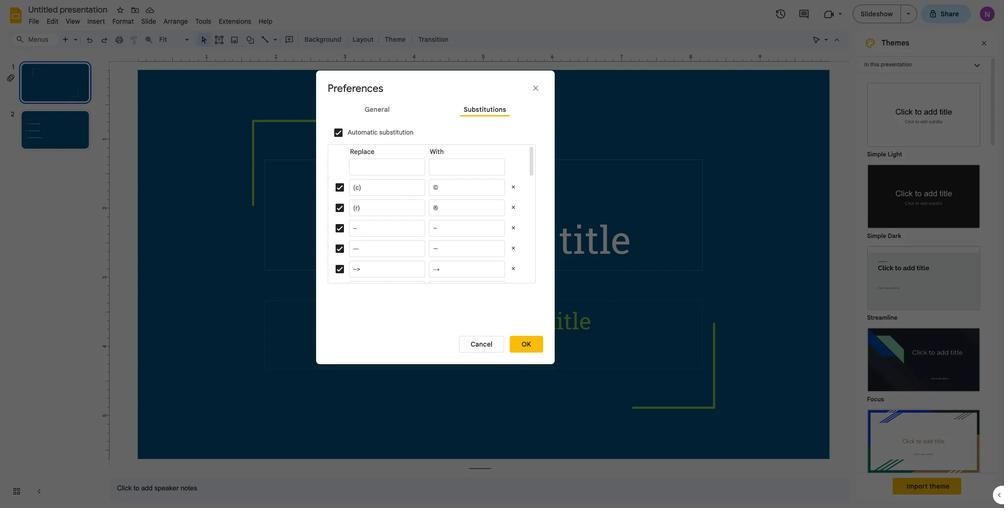Task type: describe. For each thing, give the bounding box(es) containing it.
tab list inside preferences "dialog"
[[328, 103, 543, 125]]

import
[[907, 482, 928, 491]]

substitutions
[[464, 106, 506, 114]]

simple dark
[[867, 232, 902, 240]]

cancel button
[[459, 336, 504, 353]]

themes section
[[858, 30, 997, 509]]

theme
[[930, 482, 950, 491]]

ok button
[[510, 336, 543, 353]]

Star checkbox
[[114, 4, 127, 17]]

streamline
[[867, 314, 898, 322]]

substitution
[[379, 129, 414, 136]]

simple light
[[867, 150, 903, 158]]

main toolbar
[[33, 0, 453, 410]]

Automatic substitution checkbox
[[334, 129, 343, 137]]

theme
[[385, 35, 406, 44]]

replace
[[350, 148, 375, 156]]

Simple Dark radio
[[863, 160, 985, 241]]

themes
[[882, 39, 910, 48]]

cancel
[[471, 340, 493, 349]]

Shift radio
[[863, 405, 985, 487]]

Streamline radio
[[863, 241, 985, 323]]

transition button
[[414, 33, 453, 46]]

automatic
[[348, 129, 378, 136]]

theme button
[[381, 33, 410, 46]]

Rename text field
[[25, 4, 113, 15]]

background button
[[300, 33, 346, 46]]

Simple Light radio
[[863, 78, 985, 509]]



Task type: locate. For each thing, give the bounding box(es) containing it.
simple
[[867, 150, 887, 158], [867, 232, 887, 240]]

Menus field
[[12, 33, 58, 46]]

simple left dark
[[867, 232, 887, 240]]

simple for simple dark
[[867, 232, 887, 240]]

transition
[[418, 35, 449, 44]]

preferences application
[[0, 0, 1004, 509]]

preferences
[[328, 82, 383, 95]]

share. private to only me. image
[[929, 10, 937, 18]]

2 simple from the top
[[867, 232, 887, 240]]

preferences dialog
[[316, 71, 555, 509]]

1 simple from the top
[[867, 150, 887, 158]]

menu bar banner
[[0, 0, 1004, 509]]

general
[[365, 106, 390, 114]]

with
[[430, 148, 444, 156]]

automatic substitution
[[348, 129, 414, 136]]

background
[[305, 35, 342, 44]]

preferences heading
[[328, 82, 421, 95]]

None text field
[[349, 179, 425, 196], [429, 199, 505, 216], [429, 220, 505, 237], [349, 240, 425, 257], [349, 261, 425, 278], [429, 261, 505, 278], [349, 179, 425, 196], [429, 199, 505, 216], [429, 220, 505, 237], [349, 240, 425, 257], [349, 261, 425, 278], [429, 261, 505, 278]]

navigation
[[0, 52, 102, 509]]

light
[[888, 150, 903, 158]]

0 vertical spatial simple
[[867, 150, 887, 158]]

simple inside radio
[[867, 150, 887, 158]]

None text field
[[349, 159, 425, 175], [429, 159, 505, 175], [429, 179, 505, 196], [349, 199, 425, 216], [349, 220, 425, 237], [429, 240, 505, 257], [349, 159, 425, 175], [429, 159, 505, 175], [429, 179, 505, 196], [349, 199, 425, 216], [349, 220, 425, 237], [429, 240, 505, 257]]

None checkbox
[[336, 183, 344, 192], [336, 204, 344, 212], [336, 224, 344, 232], [336, 183, 344, 192], [336, 204, 344, 212], [336, 224, 344, 232]]

ok
[[522, 340, 531, 349]]

dark
[[888, 232, 902, 240]]

tab list containing general
[[328, 103, 543, 125]]

tab list
[[328, 103, 543, 125]]

option group
[[858, 73, 990, 509]]

simple left light
[[867, 150, 887, 158]]

Focus radio
[[863, 323, 985, 405]]

menu bar
[[25, 12, 276, 27]]

option group containing simple light
[[858, 73, 990, 509]]

import theme button
[[893, 478, 962, 495]]

1 vertical spatial simple
[[867, 232, 887, 240]]

simple for simple light
[[867, 150, 887, 158]]

shift image
[[868, 411, 980, 473]]

navigation inside "preferences" application
[[0, 52, 102, 509]]

mode and view toolbar
[[809, 30, 845, 49]]

option group inside themes section
[[858, 73, 990, 509]]

simple inside option
[[867, 232, 887, 240]]

import theme
[[907, 482, 950, 491]]

menu bar inside menu bar banner
[[25, 12, 276, 27]]

focus
[[867, 396, 884, 404]]

None checkbox
[[336, 245, 344, 253], [336, 265, 344, 273], [336, 245, 344, 253], [336, 265, 344, 273]]



Task type: vqa. For each thing, say whether or not it's contained in the screenshot.
Preferences
yes



